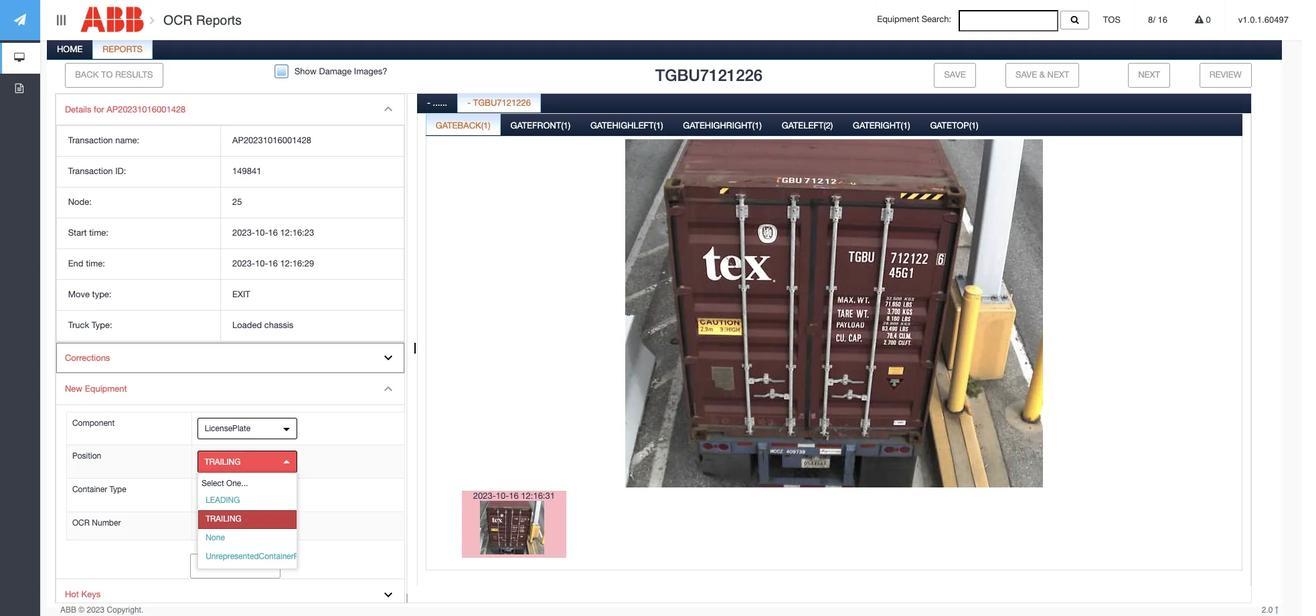 Task type: describe. For each thing, give the bounding box(es) containing it.
8/ 16 button
[[1135, 0, 1181, 40]]

ocr for ocr number
[[72, 518, 90, 528]]

next button
[[1128, 63, 1170, 88]]

save for save & next
[[1016, 70, 1037, 80]]

select
[[202, 479, 224, 488]]

trailing inside menu
[[205, 457, 241, 466]]

abb
[[60, 605, 76, 615]]

transaction for transaction id:
[[68, 166, 113, 176]]

trailing option
[[198, 510, 297, 529]]

images?
[[354, 66, 387, 76]]

corrections
[[65, 353, 110, 363]]

truck
[[68, 320, 89, 330]]

2.0
[[1262, 605, 1276, 615]]

container type
[[72, 485, 126, 494]]

bars image
[[55, 15, 67, 25]]

list box containing leading
[[198, 492, 323, 566]]

16 for 2023-10-16 12:16:29
[[268, 258, 278, 269]]

tos
[[1103, 15, 1121, 25]]

leading option
[[198, 492, 297, 510]]

none
[[206, 533, 225, 542]]

type
[[109, 485, 126, 494]]

2023- for 2023-10-16 12:16:23
[[232, 228, 255, 238]]

back
[[75, 70, 99, 80]]

2023-10-16 12:16:29
[[232, 258, 314, 269]]

move
[[68, 289, 90, 299]]

type:
[[92, 320, 112, 330]]

save & next button
[[1006, 63, 1080, 88]]

25
[[232, 197, 242, 207]]

hot keys
[[65, 589, 101, 599]]

0
[[1204, 15, 1211, 25]]

home
[[57, 44, 83, 54]]

gateleft(2) link
[[773, 113, 843, 140]]

leading
[[206, 496, 240, 505]]

tgbu7121226 tab list
[[45, 37, 1282, 612]]

unrepresentedcontainerposition option
[[198, 548, 323, 566]]

2023-10-16 12:16:23
[[232, 228, 314, 238]]

16 inside dropdown button
[[1158, 15, 1168, 25]]

loaded chassis
[[232, 320, 294, 330]]

gateright(1)
[[853, 120, 910, 130]]

end time:
[[68, 258, 105, 269]]

details for ap20231016001428
[[65, 104, 186, 114]]

v1.0.1.60497 button
[[1225, 0, 1302, 40]]

none text field inside tgbu7121226 tab list
[[198, 518, 286, 535]]

©
[[79, 605, 85, 615]]

licenseplate
[[205, 424, 251, 433]]

2023- for 2023-10-16 12:16:31
[[473, 491, 496, 501]]

start
[[68, 228, 87, 238]]

to
[[101, 70, 113, 80]]

damage
[[319, 66, 352, 76]]

for
[[94, 104, 104, 114]]

name:
[[115, 135, 139, 146]]

home link
[[48, 37, 92, 64]]

warning image
[[1195, 15, 1204, 24]]

add equipment button
[[190, 554, 281, 579]]

save for save
[[945, 70, 966, 80]]

gatehighleft(1)
[[591, 120, 663, 130]]

......
[[433, 98, 447, 108]]

&
[[1040, 70, 1045, 80]]

gatetop(1) link
[[921, 113, 988, 140]]

16 for 2023-10-16 12:16:31
[[509, 491, 519, 501]]

tos button
[[1090, 0, 1134, 40]]

search image
[[1071, 15, 1079, 24]]

menu item containing details for ap20231016001428
[[56, 94, 404, 343]]

copyright.
[[107, 605, 143, 615]]

gatefront(1)
[[511, 120, 571, 130]]

keys
[[81, 589, 101, 599]]

149841
[[232, 166, 261, 176]]

1 vertical spatial ap20231016001428
[[232, 135, 311, 146]]

gateright(1) link
[[844, 113, 920, 140]]

type:
[[92, 289, 111, 299]]

- ......
[[427, 98, 447, 108]]

gatetop(1)
[[930, 120, 979, 130]]

ap20231016001428 inside details for ap20231016001428 link
[[107, 104, 186, 114]]

review
[[1210, 70, 1242, 80]]

0 horizontal spatial tgbu7121226
[[473, 98, 531, 108]]

corrections link
[[56, 343, 404, 374]]

truck type:
[[68, 320, 112, 330]]

0 vertical spatial equipment
[[877, 14, 920, 24]]

gateback(1) link
[[427, 113, 500, 140]]

10- for 12:16:31
[[496, 491, 509, 501]]

hot
[[65, 589, 79, 599]]

time: for end time:
[[86, 258, 105, 269]]

save & next
[[1016, 70, 1070, 80]]

abb © 2023 copyright.
[[60, 605, 143, 615]]



Task type: locate. For each thing, give the bounding box(es) containing it.
1 horizontal spatial ap20231016001428
[[232, 135, 311, 146]]

transaction for transaction name:
[[68, 135, 113, 146]]

0 horizontal spatial reports
[[103, 44, 143, 54]]

menu item
[[56, 94, 404, 343], [56, 374, 405, 579]]

1 horizontal spatial ocr
[[163, 13, 192, 27]]

time: right end
[[86, 258, 105, 269]]

0 vertical spatial reports
[[196, 13, 242, 27]]

ocr number
[[72, 518, 121, 528]]

0 horizontal spatial save
[[945, 70, 966, 80]]

v1.0.1.60497
[[1239, 15, 1289, 25]]

time:
[[89, 228, 108, 238], [86, 258, 105, 269]]

container
[[72, 485, 107, 494]]

save
[[945, 70, 966, 80], [1016, 70, 1037, 80]]

1 - from the left
[[427, 98, 431, 108]]

next
[[1048, 70, 1070, 80], [1139, 70, 1160, 80]]

equipment for new equipment
[[85, 384, 127, 394]]

0 vertical spatial trailing
[[205, 457, 241, 466]]

1 vertical spatial reports
[[103, 44, 143, 54]]

exit
[[232, 289, 250, 299]]

2 transaction from the top
[[68, 166, 113, 176]]

12:16:23
[[280, 228, 314, 238]]

16 left 12:16:23
[[268, 228, 278, 238]]

16 left 12:16:29
[[268, 258, 278, 269]]

menu containing details for ap20231016001428
[[56, 94, 405, 611]]

save button
[[934, 63, 976, 88]]

ocr reports
[[160, 13, 242, 27]]

12:16:31
[[521, 491, 555, 501]]

10- left 12:16:31
[[496, 491, 509, 501]]

16 for 2023-10-16 12:16:23
[[268, 228, 278, 238]]

search:
[[922, 14, 952, 24]]

trailing list box
[[198, 451, 297, 473]]

ap20231016001428 up "name:"
[[107, 104, 186, 114]]

1 horizontal spatial reports
[[196, 13, 242, 27]]

next inside button
[[1048, 70, 1070, 80]]

gatehighleft(1) link
[[581, 113, 673, 140]]

equipment inside button
[[220, 561, 271, 571]]

1 save from the left
[[945, 70, 966, 80]]

2023-10-16 12:16:31
[[473, 491, 555, 501]]

save left &
[[1016, 70, 1037, 80]]

tab list
[[417, 90, 1252, 612], [426, 113, 1243, 608]]

new
[[65, 384, 82, 394]]

2 horizontal spatial equipment
[[877, 14, 920, 24]]

10- for 12:16:29
[[255, 258, 268, 269]]

equipment right new
[[85, 384, 127, 394]]

start time:
[[68, 228, 108, 238]]

equipment
[[877, 14, 920, 24], [85, 384, 127, 394], [220, 561, 271, 571]]

None field
[[959, 10, 1059, 31]]

-
[[427, 98, 431, 108], [467, 98, 471, 108]]

10- up the "2023-10-16 12:16:29"
[[255, 228, 268, 238]]

new equipment link
[[56, 374, 404, 405]]

2 vertical spatial 10-
[[496, 491, 509, 501]]

position
[[72, 452, 101, 461]]

select one...
[[202, 479, 248, 488]]

tab list containing - ......
[[417, 90, 1252, 612]]

12:16:29
[[280, 258, 314, 269]]

transaction up the transaction id:
[[68, 135, 113, 146]]

1 horizontal spatial equipment
[[220, 561, 271, 571]]

1 menu item from the top
[[56, 94, 404, 343]]

trailing inside option
[[206, 514, 242, 524]]

time: right start
[[89, 228, 108, 238]]

component
[[72, 418, 115, 428]]

save up gatetop(1)
[[945, 70, 966, 80]]

equipment for add equipment
[[220, 561, 271, 571]]

hot keys link
[[56, 579, 404, 610]]

gatehighright(1)
[[683, 120, 762, 130]]

None text field
[[198, 518, 286, 535]]

row group
[[57, 126, 404, 341]]

transaction id:
[[68, 166, 126, 176]]

- up gateback(1)
[[467, 98, 471, 108]]

- tgbu7121226
[[467, 98, 531, 108]]

tgbu7121226
[[656, 66, 763, 84], [473, 98, 531, 108]]

0 vertical spatial ocr
[[163, 13, 192, 27]]

- for - ......
[[427, 98, 431, 108]]

loaded
[[232, 320, 262, 330]]

ocr inside tgbu7121226 tab list
[[72, 518, 90, 528]]

2023- down 25
[[232, 228, 255, 238]]

2 menu item from the top
[[56, 374, 405, 579]]

next down 8/
[[1139, 70, 1160, 80]]

0 horizontal spatial ap20231016001428
[[107, 104, 186, 114]]

1 vertical spatial time:
[[86, 258, 105, 269]]

gateback(1)
[[436, 120, 491, 130]]

1 horizontal spatial -
[[467, 98, 471, 108]]

1 vertical spatial ocr
[[72, 518, 90, 528]]

reports
[[196, 13, 242, 27], [103, 44, 143, 54]]

row group containing transaction name:
[[57, 126, 404, 341]]

0 vertical spatial transaction
[[68, 135, 113, 146]]

results
[[115, 70, 153, 80]]

1 vertical spatial 10-
[[255, 258, 268, 269]]

0 vertical spatial 2023-
[[232, 228, 255, 238]]

unrepresentedcontainerposition
[[206, 552, 323, 561]]

1 vertical spatial menu item
[[56, 374, 405, 579]]

equipment left search:
[[877, 14, 920, 24]]

time: for start time:
[[89, 228, 108, 238]]

review button
[[1200, 63, 1252, 88]]

transaction
[[68, 135, 113, 146], [68, 166, 113, 176]]

id:
[[115, 166, 126, 176]]

1 horizontal spatial save
[[1016, 70, 1037, 80]]

gatehighright(1) link
[[674, 113, 771, 140]]

2023- up "exit"
[[232, 258, 255, 269]]

2 vertical spatial 2023-
[[473, 491, 496, 501]]

tab list containing gateback(1)
[[426, 113, 1243, 608]]

next right &
[[1048, 70, 1070, 80]]

details for ap20231016001428 link
[[56, 94, 404, 125]]

0 vertical spatial time:
[[89, 228, 108, 238]]

menu
[[56, 94, 405, 611]]

trailing up select one...
[[205, 457, 241, 466]]

- for - tgbu7121226
[[467, 98, 471, 108]]

equipment down none option
[[220, 561, 271, 571]]

gateleft(2)
[[782, 120, 833, 130]]

transaction name:
[[68, 135, 139, 146]]

0 horizontal spatial equipment
[[85, 384, 127, 394]]

tgbu7121226 up gatefront(1)
[[473, 98, 531, 108]]

add equipment
[[200, 561, 271, 571]]

2 next from the left
[[1139, 70, 1160, 80]]

1 vertical spatial equipment
[[85, 384, 127, 394]]

add
[[200, 561, 218, 571]]

1 vertical spatial transaction
[[68, 166, 113, 176]]

0 vertical spatial tgbu7121226
[[656, 66, 763, 84]]

16 right 8/
[[1158, 15, 1168, 25]]

0 button
[[1182, 0, 1225, 40]]

list box
[[198, 492, 323, 566]]

1 transaction from the top
[[68, 135, 113, 146]]

16 left 12:16:31
[[509, 491, 519, 501]]

number
[[92, 518, 121, 528]]

2023- left 12:16:31
[[473, 491, 496, 501]]

2 - from the left
[[467, 98, 471, 108]]

0 horizontal spatial next
[[1048, 70, 1070, 80]]

navigation
[[0, 0, 40, 104]]

end
[[68, 258, 83, 269]]

- left ......
[[427, 98, 431, 108]]

back to results
[[75, 70, 153, 80]]

ap20231016001428 up 149841 at the top
[[232, 135, 311, 146]]

10- for 12:16:23
[[255, 228, 268, 238]]

- tgbu7121226 link
[[458, 90, 540, 117]]

0 horizontal spatial -
[[427, 98, 431, 108]]

10-
[[255, 228, 268, 238], [255, 258, 268, 269], [496, 491, 509, 501]]

1 next from the left
[[1048, 70, 1070, 80]]

1 vertical spatial 2023-
[[232, 258, 255, 269]]

details
[[65, 104, 91, 114]]

reports inside 'link'
[[103, 44, 143, 54]]

move type:
[[68, 289, 111, 299]]

trailing down the leading
[[206, 514, 242, 524]]

next inside "button"
[[1139, 70, 1160, 80]]

row group inside menu
[[57, 126, 404, 341]]

0 vertical spatial 10-
[[255, 228, 268, 238]]

menu item containing new equipment
[[56, 374, 405, 579]]

- ...... link
[[418, 90, 457, 117]]

gatefront(1) link
[[501, 113, 580, 140]]

ocr for ocr reports
[[163, 13, 192, 27]]

one...
[[226, 479, 248, 488]]

2 vertical spatial equipment
[[220, 561, 271, 571]]

0 vertical spatial menu item
[[56, 94, 404, 343]]

new equipment
[[65, 384, 127, 394]]

1 horizontal spatial tgbu7121226
[[656, 66, 763, 84]]

8/
[[1149, 15, 1156, 25]]

0 vertical spatial ap20231016001428
[[107, 104, 186, 114]]

reports link
[[93, 37, 152, 64]]

back to results button
[[65, 63, 163, 88]]

chassis
[[264, 320, 294, 330]]

2023
[[87, 605, 105, 615]]

transaction left id:
[[68, 166, 113, 176]]

1 vertical spatial tgbu7121226
[[473, 98, 531, 108]]

2 save from the left
[[1016, 70, 1037, 80]]

equipment search:
[[877, 14, 959, 24]]

1 horizontal spatial next
[[1139, 70, 1160, 80]]

tgbu7121226 up gatehighright(1)
[[656, 66, 763, 84]]

0 horizontal spatial ocr
[[72, 518, 90, 528]]

1 vertical spatial trailing
[[206, 514, 242, 524]]

show damage images?
[[295, 66, 387, 76]]

10- down the 2023-10-16 12:16:23 in the left of the page
[[255, 258, 268, 269]]

node:
[[68, 197, 92, 207]]

menu inside tgbu7121226 tab list
[[56, 94, 405, 611]]

2023- for 2023-10-16 12:16:29
[[232, 258, 255, 269]]

long arrow up image
[[1276, 606, 1279, 614]]

8/ 16
[[1149, 15, 1168, 25]]

none option
[[198, 529, 297, 548]]



Task type: vqa. For each thing, say whether or not it's contained in the screenshot.


